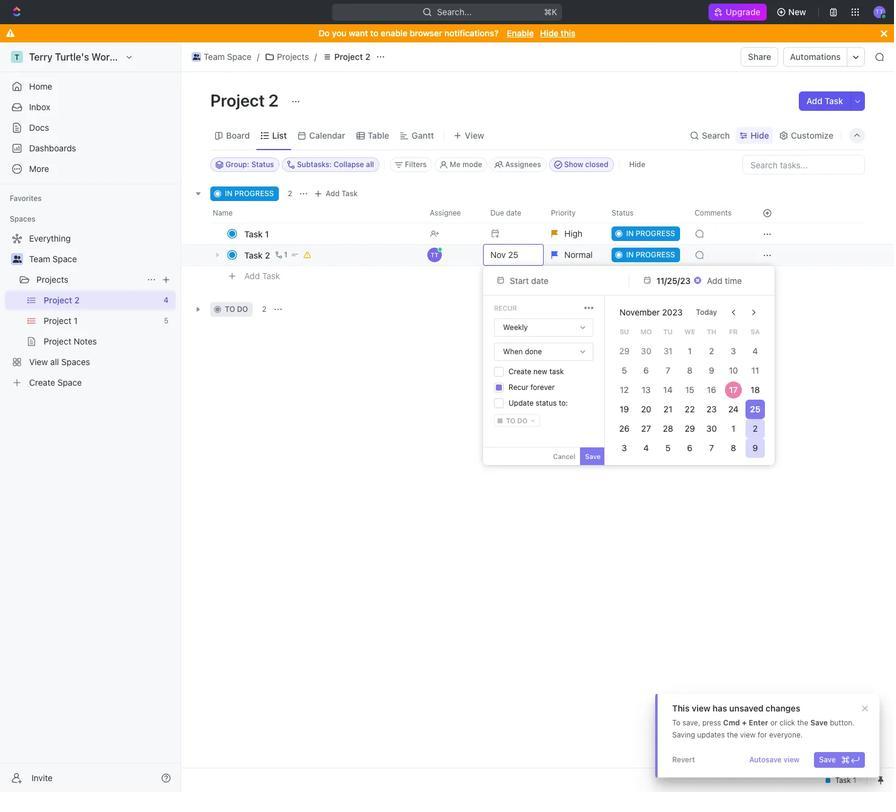 Task type: vqa. For each thing, say whether or not it's contained in the screenshot.


Task type: describe. For each thing, give the bounding box(es) containing it.
create new task
[[509, 367, 564, 376]]

want
[[349, 28, 368, 38]]

to do button
[[494, 415, 540, 427]]

to:
[[559, 399, 568, 408]]

13
[[642, 385, 651, 395]]

0 horizontal spatial 6
[[644, 366, 649, 376]]

23
[[706, 404, 717, 415]]

2 down task 2
[[262, 305, 266, 314]]

2023
[[662, 307, 683, 318]]

search button
[[686, 127, 734, 144]]

1 vertical spatial the
[[727, 731, 738, 740]]

search
[[702, 130, 730, 140]]

mo
[[641, 328, 652, 336]]

today button
[[689, 303, 724, 322]]

dashboards link
[[5, 139, 176, 158]]

we
[[684, 328, 695, 336]]

favorites
[[10, 194, 42, 203]]

new
[[788, 7, 806, 17]]

0 horizontal spatial 9
[[709, 366, 714, 376]]

0 vertical spatial project 2
[[334, 52, 370, 62]]

0 horizontal spatial 8
[[687, 366, 692, 376]]

task 1
[[244, 229, 269, 239]]

in
[[225, 189, 232, 198]]

enable
[[507, 28, 534, 38]]

inbox link
[[5, 98, 176, 117]]

1 horizontal spatial projects link
[[262, 50, 312, 64]]

0 vertical spatial 5
[[622, 366, 627, 376]]

status
[[536, 399, 557, 408]]

0 horizontal spatial 3
[[622, 443, 627, 453]]

press
[[702, 719, 721, 728]]

1 horizontal spatial space
[[227, 52, 251, 62]]

you
[[332, 28, 346, 38]]

task down 1 button
[[262, 271, 280, 281]]

upgrade link
[[709, 4, 767, 21]]

table link
[[365, 127, 389, 144]]

25
[[750, 404, 761, 415]]

add for the right add task button
[[806, 96, 823, 106]]

1 vertical spatial 9
[[753, 443, 758, 453]]

0 vertical spatial 7
[[666, 366, 670, 376]]

2 down 'want'
[[365, 52, 370, 62]]

1 up task 2
[[265, 229, 269, 239]]

1 horizontal spatial team
[[204, 52, 225, 62]]

1 vertical spatial add task
[[326, 189, 358, 198]]

view for this
[[692, 704, 710, 714]]

recur forever
[[509, 383, 555, 392]]

hide button
[[736, 127, 773, 144]]

update
[[509, 399, 534, 408]]

weekly
[[503, 323, 528, 332]]

1 vertical spatial 7
[[709, 443, 714, 453]]

autosave
[[749, 756, 782, 765]]

1 vertical spatial 29
[[685, 424, 695, 434]]

notifications?
[[444, 28, 499, 38]]

list link
[[270, 127, 287, 144]]

space inside sidebar navigation
[[52, 254, 77, 264]]

unsaved
[[729, 704, 764, 714]]

su
[[620, 328, 629, 336]]

add task for bottommost add task button
[[244, 271, 280, 281]]

assignees
[[505, 160, 541, 169]]

in progress
[[225, 189, 274, 198]]

1 vertical spatial 5
[[665, 443, 671, 453]]

1 vertical spatial project 2
[[210, 90, 282, 110]]

this
[[561, 28, 576, 38]]

2 down 25
[[753, 424, 758, 434]]

1 vertical spatial 6
[[687, 443, 692, 453]]

24
[[728, 404, 739, 415]]

1 horizontal spatial add
[[326, 189, 340, 198]]

11
[[751, 366, 759, 376]]

weekly button
[[495, 319, 593, 336]]

12
[[620, 385, 629, 395]]

task up customize
[[825, 96, 843, 106]]

0 vertical spatial do
[[237, 305, 248, 314]]

sidebar navigation
[[0, 42, 181, 793]]

revert
[[672, 756, 695, 765]]

enter
[[749, 719, 768, 728]]

team inside tree
[[29, 254, 50, 264]]

28
[[663, 424, 673, 434]]

26
[[619, 424, 630, 434]]

table
[[368, 130, 389, 140]]

Start date text field
[[510, 276, 610, 286]]

has
[[713, 704, 727, 714]]

home link
[[5, 77, 176, 96]]

sa
[[751, 328, 760, 336]]

do you want to enable browser notifications? enable hide this
[[319, 28, 576, 38]]

projects inside tree
[[36, 275, 68, 285]]

changes
[[766, 704, 800, 714]]

favorites button
[[5, 192, 47, 206]]

do inside dropdown button
[[517, 417, 528, 425]]

0 vertical spatial to
[[370, 28, 378, 38]]

autosave view button
[[744, 753, 805, 769]]

add task for the right add task button
[[806, 96, 843, 106]]

th
[[707, 328, 716, 336]]

updates
[[697, 731, 725, 740]]

share
[[748, 52, 771, 62]]

2 down th
[[709, 346, 714, 356]]

share button
[[741, 47, 779, 67]]

1 horizontal spatial 30
[[706, 424, 717, 434]]

16
[[707, 385, 716, 395]]

21
[[664, 404, 672, 415]]

to
[[672, 719, 680, 728]]

when done button
[[495, 344, 593, 361]]

spaces
[[10, 215, 35, 224]]

1 vertical spatial projects link
[[36, 270, 142, 290]]

1 horizontal spatial project
[[334, 52, 363, 62]]

user group image
[[193, 54, 200, 60]]

0 vertical spatial team space link
[[189, 50, 255, 64]]

1 down we
[[688, 346, 692, 356]]

20
[[641, 404, 651, 415]]

board
[[226, 130, 250, 140]]

27
[[641, 424, 651, 434]]

revert button
[[667, 753, 700, 769]]

1 vertical spatial to
[[225, 305, 235, 314]]

this view has unsaved changes to save, press cmd + enter or click the save button. saving updates the view for everyone.
[[672, 704, 855, 740]]

click
[[779, 719, 795, 728]]

1 button
[[273, 249, 289, 261]]

1 vertical spatial project
[[210, 90, 265, 110]]

home
[[29, 81, 52, 92]]

this
[[672, 704, 690, 714]]

31
[[663, 346, 673, 356]]



Task type: locate. For each thing, give the bounding box(es) containing it.
0 vertical spatial 6
[[644, 366, 649, 376]]

2 horizontal spatial add task button
[[799, 92, 850, 111]]

0 horizontal spatial space
[[52, 254, 77, 264]]

add task down task 2
[[244, 271, 280, 281]]

team right user group image
[[29, 254, 50, 264]]

task
[[549, 367, 564, 376]]

30 down 23 in the right of the page
[[706, 424, 717, 434]]

1 horizontal spatial to
[[370, 28, 378, 38]]

0 horizontal spatial 30
[[641, 346, 651, 356]]

hide inside dropdown button
[[751, 130, 769, 140]]

1 horizontal spatial the
[[797, 719, 808, 728]]

1 vertical spatial save
[[810, 719, 828, 728]]

when
[[503, 347, 523, 356]]

17
[[729, 385, 738, 395]]

calendar
[[309, 130, 345, 140]]

0 vertical spatial to do
[[225, 305, 248, 314]]

30
[[641, 346, 651, 356], [706, 424, 717, 434]]

0 vertical spatial project
[[334, 52, 363, 62]]

project 2 up board
[[210, 90, 282, 110]]

add task button up task 1 link
[[311, 187, 363, 201]]

project
[[334, 52, 363, 62], [210, 90, 265, 110]]

8
[[687, 366, 692, 376], [731, 443, 736, 453]]

customize
[[791, 130, 833, 140]]

29 down su
[[619, 346, 630, 356]]

0 horizontal spatial /
[[257, 52, 259, 62]]

0 vertical spatial 9
[[709, 366, 714, 376]]

space
[[227, 52, 251, 62], [52, 254, 77, 264]]

the down cmd
[[727, 731, 738, 740]]

add up customize
[[806, 96, 823, 106]]

0 horizontal spatial do
[[237, 305, 248, 314]]

do down task 2
[[237, 305, 248, 314]]

tree inside sidebar navigation
[[5, 229, 176, 393]]

1 vertical spatial do
[[517, 417, 528, 425]]

task up task 1 link
[[342, 189, 358, 198]]

1 horizontal spatial hide
[[629, 160, 645, 169]]

0 horizontal spatial hide
[[540, 28, 559, 38]]

autosave view
[[749, 756, 800, 765]]

0 vertical spatial projects link
[[262, 50, 312, 64]]

1 vertical spatial 3
[[622, 443, 627, 453]]

view inside button
[[784, 756, 800, 765]]

view
[[692, 704, 710, 714], [740, 731, 756, 740], [784, 756, 800, 765]]

user group image
[[12, 256, 22, 263]]

1 horizontal spatial team space
[[204, 52, 251, 62]]

create
[[509, 367, 531, 376]]

0 horizontal spatial add task button
[[239, 269, 285, 284]]

1 / from the left
[[257, 52, 259, 62]]

recur for recur
[[494, 304, 517, 312]]

fr
[[729, 328, 738, 336]]

0 vertical spatial team
[[204, 52, 225, 62]]

3 down the 26
[[622, 443, 627, 453]]

list
[[272, 130, 287, 140]]

7 up 14
[[666, 366, 670, 376]]

do down update
[[517, 417, 528, 425]]

22
[[685, 404, 695, 415]]

0 vertical spatial the
[[797, 719, 808, 728]]

0 horizontal spatial add task
[[244, 271, 280, 281]]

tree
[[5, 229, 176, 393]]

add down task 2
[[244, 271, 260, 281]]

1 vertical spatial 8
[[731, 443, 736, 453]]

2 horizontal spatial to
[[506, 417, 516, 425]]

1 vertical spatial team space
[[29, 254, 77, 264]]

0 horizontal spatial team space link
[[29, 250, 173, 269]]

0 vertical spatial 3
[[731, 346, 736, 356]]

1 horizontal spatial 7
[[709, 443, 714, 453]]

recur up weekly
[[494, 304, 517, 312]]

recur for recur forever
[[509, 383, 528, 392]]

1 vertical spatial projects
[[36, 275, 68, 285]]

2 right progress
[[288, 189, 292, 198]]

9
[[709, 366, 714, 376], [753, 443, 758, 453]]

9 down 25
[[753, 443, 758, 453]]

1 vertical spatial team space link
[[29, 250, 173, 269]]

19
[[620, 404, 629, 415]]

4 down 27
[[643, 443, 649, 453]]

hide inside button
[[629, 160, 645, 169]]

to inside dropdown button
[[506, 417, 516, 425]]

space right user group image
[[52, 254, 77, 264]]

project up board
[[210, 90, 265, 110]]

0 horizontal spatial team space
[[29, 254, 77, 264]]

2 up list
[[268, 90, 279, 110]]

button.
[[830, 719, 855, 728]]

to do down update
[[506, 417, 528, 425]]

/
[[257, 52, 259, 62], [314, 52, 317, 62]]

0 horizontal spatial project
[[210, 90, 265, 110]]

project 2 link
[[319, 50, 373, 64]]

1 horizontal spatial team space link
[[189, 50, 255, 64]]

1 vertical spatial view
[[740, 731, 756, 740]]

cancel
[[553, 453, 575, 461]]

save down "button."
[[819, 756, 836, 765]]

new
[[533, 367, 547, 376]]

1 horizontal spatial add task
[[326, 189, 358, 198]]

0 horizontal spatial projects
[[36, 275, 68, 285]]

14
[[663, 385, 673, 395]]

docs
[[29, 122, 49, 133]]

for
[[758, 731, 767, 740]]

add task up task 1 link
[[326, 189, 358, 198]]

4 up '11'
[[753, 346, 758, 356]]

1 horizontal spatial do
[[517, 417, 528, 425]]

6 down 22 at the right
[[687, 443, 692, 453]]

or
[[770, 719, 777, 728]]

view for autosave
[[784, 756, 800, 765]]

0 vertical spatial 8
[[687, 366, 692, 376]]

1 horizontal spatial 3
[[731, 346, 736, 356]]

0 vertical spatial save
[[585, 453, 601, 461]]

save inside this view has unsaved changes to save, press cmd + enter or click the save button. saving updates the view for everyone.
[[810, 719, 828, 728]]

1 horizontal spatial 4
[[753, 346, 758, 356]]

gantt link
[[409, 127, 434, 144]]

0 horizontal spatial 29
[[619, 346, 630, 356]]

search...
[[437, 7, 472, 17]]

add
[[806, 96, 823, 106], [326, 189, 340, 198], [244, 271, 260, 281]]

0 horizontal spatial team
[[29, 254, 50, 264]]

cmd
[[723, 719, 740, 728]]

save right cancel
[[585, 453, 601, 461]]

task down the task 1
[[244, 250, 263, 260]]

0 vertical spatial hide
[[540, 28, 559, 38]]

today
[[696, 308, 717, 317]]

2 vertical spatial add task button
[[239, 269, 285, 284]]

do
[[319, 28, 330, 38]]

team space inside tree
[[29, 254, 77, 264]]

0 horizontal spatial 5
[[622, 366, 627, 376]]

1 horizontal spatial 9
[[753, 443, 758, 453]]

save button
[[814, 753, 865, 769]]

30 down mo
[[641, 346, 651, 356]]

0 vertical spatial add
[[806, 96, 823, 106]]

the
[[797, 719, 808, 728], [727, 731, 738, 740]]

hide
[[540, 28, 559, 38], [751, 130, 769, 140], [629, 160, 645, 169]]

the right the 'click'
[[797, 719, 808, 728]]

to do inside dropdown button
[[506, 417, 528, 425]]

when done
[[503, 347, 542, 356]]

to do
[[225, 305, 248, 314], [506, 417, 528, 425]]

new button
[[771, 2, 813, 22]]

project 2 down 'want'
[[334, 52, 370, 62]]

⌘k
[[544, 7, 557, 17]]

1
[[265, 229, 269, 239], [284, 250, 288, 259], [688, 346, 692, 356], [732, 424, 735, 434]]

0 vertical spatial team space
[[204, 52, 251, 62]]

1 horizontal spatial view
[[740, 731, 756, 740]]

1 vertical spatial space
[[52, 254, 77, 264]]

customize button
[[775, 127, 837, 144]]

6
[[644, 366, 649, 376], [687, 443, 692, 453]]

1 down '24' on the right bottom
[[732, 424, 735, 434]]

assignees button
[[490, 158, 547, 172]]

done
[[525, 347, 542, 356]]

recur
[[494, 304, 517, 312], [509, 383, 528, 392]]

team space right user group icon
[[204, 52, 251, 62]]

dashboards
[[29, 143, 76, 153]]

1 horizontal spatial 29
[[685, 424, 695, 434]]

0 horizontal spatial view
[[692, 704, 710, 714]]

1 horizontal spatial project 2
[[334, 52, 370, 62]]

invite
[[32, 773, 53, 783]]

6 up "13"
[[644, 366, 649, 376]]

5 up "12"
[[622, 366, 627, 376]]

1 horizontal spatial 5
[[665, 443, 671, 453]]

1 horizontal spatial projects
[[277, 52, 309, 62]]

Due date text field
[[656, 276, 691, 286]]

1 horizontal spatial 6
[[687, 443, 692, 453]]

gantt
[[412, 130, 434, 140]]

team right user group icon
[[204, 52, 225, 62]]

task 2
[[244, 250, 270, 260]]

space right user group icon
[[227, 52, 251, 62]]

10
[[729, 366, 738, 376]]

1 vertical spatial recur
[[509, 383, 528, 392]]

7 down 23 in the right of the page
[[709, 443, 714, 453]]

view up save,
[[692, 704, 710, 714]]

save
[[585, 453, 601, 461], [810, 719, 828, 728], [819, 756, 836, 765]]

1 right task 2
[[284, 250, 288, 259]]

3 up 10
[[731, 346, 736, 356]]

0 vertical spatial space
[[227, 52, 251, 62]]

everyone.
[[769, 731, 803, 740]]

2 left 1 button
[[265, 250, 270, 260]]

projects
[[277, 52, 309, 62], [36, 275, 68, 285]]

Add time text field
[[707, 276, 743, 286]]

hide button
[[624, 158, 650, 172]]

9 up 16
[[709, 366, 714, 376]]

2 vertical spatial add
[[244, 271, 260, 281]]

project down you
[[334, 52, 363, 62]]

8 up '15'
[[687, 366, 692, 376]]

+
[[742, 719, 747, 728]]

0 horizontal spatial to
[[225, 305, 235, 314]]

add task button up customize
[[799, 92, 850, 111]]

8 down '24' on the right bottom
[[731, 443, 736, 453]]

november
[[619, 307, 660, 318]]

1 vertical spatial add task button
[[311, 187, 363, 201]]

18
[[751, 385, 760, 395]]

view down +
[[740, 731, 756, 740]]

tree containing team space
[[5, 229, 176, 393]]

2
[[365, 52, 370, 62], [268, 90, 279, 110], [288, 189, 292, 198], [265, 250, 270, 260], [262, 305, 266, 314], [709, 346, 714, 356], [753, 424, 758, 434]]

0 vertical spatial projects
[[277, 52, 309, 62]]

0 vertical spatial view
[[692, 704, 710, 714]]

view down everyone.
[[784, 756, 800, 765]]

0 horizontal spatial 7
[[666, 366, 670, 376]]

to do down task 2
[[225, 305, 248, 314]]

recur down create
[[509, 383, 528, 392]]

team space link
[[189, 50, 255, 64], [29, 250, 173, 269]]

0 vertical spatial 30
[[641, 346, 651, 356]]

29 down 22 at the right
[[685, 424, 695, 434]]

5 down 28
[[665, 443, 671, 453]]

board link
[[224, 127, 250, 144]]

0 horizontal spatial 4
[[643, 443, 649, 453]]

1 inside button
[[284, 250, 288, 259]]

2 / from the left
[[314, 52, 317, 62]]

Search tasks... text field
[[743, 156, 864, 174]]

0 horizontal spatial projects link
[[36, 270, 142, 290]]

add task button down task 2
[[239, 269, 285, 284]]

0 vertical spatial add task button
[[799, 92, 850, 111]]

team
[[204, 52, 225, 62], [29, 254, 50, 264]]

add up task 1 link
[[326, 189, 340, 198]]

1 vertical spatial hide
[[751, 130, 769, 140]]

2 horizontal spatial hide
[[751, 130, 769, 140]]

2 horizontal spatial add
[[806, 96, 823, 106]]

add task up customize
[[806, 96, 843, 106]]

1 vertical spatial add
[[326, 189, 340, 198]]

task up task 2
[[244, 229, 263, 239]]

save inside button
[[819, 756, 836, 765]]

automations button
[[784, 48, 847, 66]]

team space link inside tree
[[29, 250, 173, 269]]

save left "button."
[[810, 719, 828, 728]]

project 2
[[334, 52, 370, 62], [210, 90, 282, 110]]

progress
[[234, 189, 274, 198]]

add for bottommost add task button
[[244, 271, 260, 281]]

update status to:
[[509, 399, 568, 408]]

team space right user group image
[[29, 254, 77, 264]]

forever
[[530, 383, 555, 392]]

1 horizontal spatial 8
[[731, 443, 736, 453]]

2 vertical spatial save
[[819, 756, 836, 765]]

2 vertical spatial add task
[[244, 271, 280, 281]]

1 vertical spatial 30
[[706, 424, 717, 434]]

november 2023
[[619, 307, 683, 318]]



